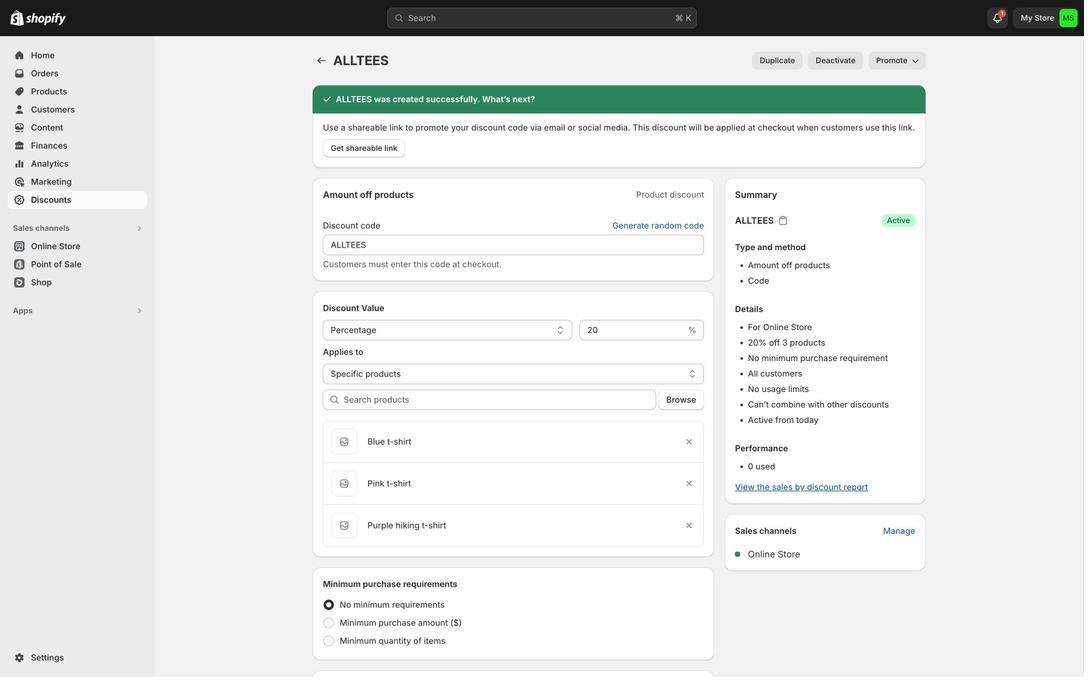 Task type: vqa. For each thing, say whether or not it's contained in the screenshot.
the left SHOPIFY image
yes



Task type: describe. For each thing, give the bounding box(es) containing it.
my store image
[[1060, 9, 1078, 27]]

0 horizontal spatial shopify image
[[10, 10, 24, 26]]



Task type: locate. For each thing, give the bounding box(es) containing it.
1 horizontal spatial shopify image
[[26, 13, 66, 26]]

None text field
[[580, 320, 686, 341]]

Search products text field
[[344, 390, 656, 410]]

None text field
[[323, 235, 704, 256]]

shopify image
[[10, 10, 24, 26], [26, 13, 66, 26]]



